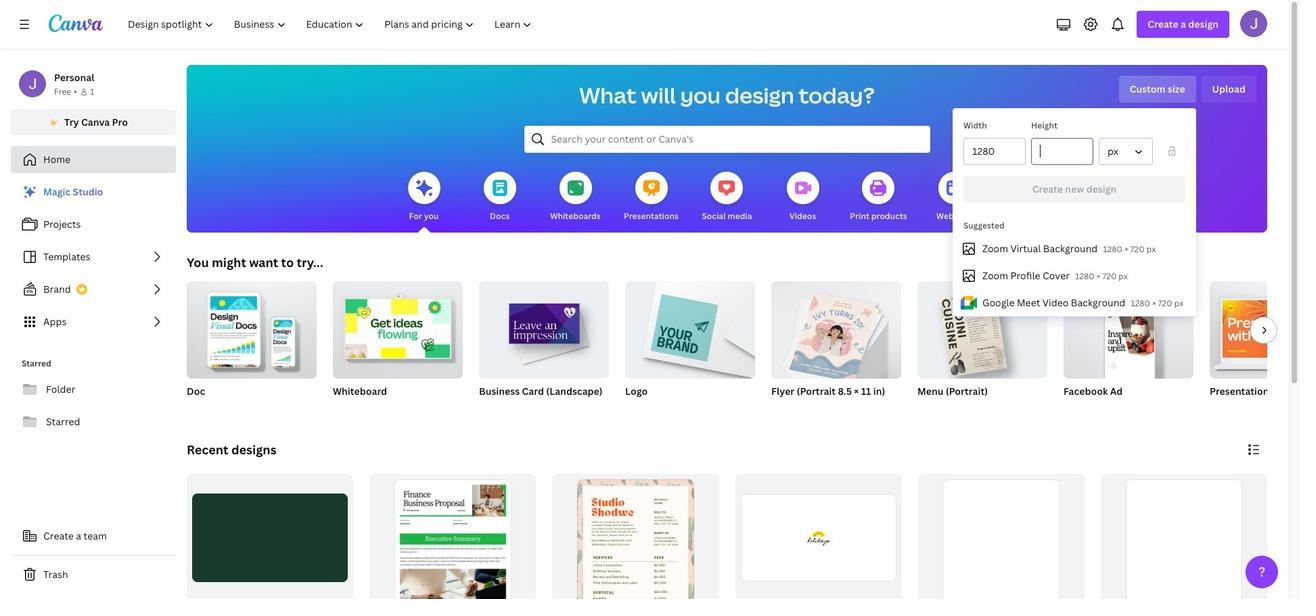 Task type: describe. For each thing, give the bounding box(es) containing it.
1 horizontal spatial list
[[953, 236, 1197, 317]]

top level navigation element
[[119, 11, 544, 38]]



Task type: locate. For each thing, give the bounding box(es) containing it.
list
[[11, 179, 176, 336], [953, 236, 1197, 317]]

Units: px button
[[1099, 138, 1154, 165]]

None number field
[[973, 139, 1018, 165], [1041, 139, 1085, 165], [973, 139, 1018, 165], [1041, 139, 1085, 165]]

None search field
[[524, 126, 931, 153]]

0 horizontal spatial list
[[11, 179, 176, 336]]

jacob simon image
[[1241, 10, 1268, 37]]

Search search field
[[551, 127, 903, 152]]

group
[[333, 276, 463, 416], [333, 276, 463, 379], [479, 276, 609, 416], [479, 276, 609, 379], [626, 276, 756, 416], [626, 276, 756, 379], [772, 276, 902, 416], [772, 276, 902, 383], [187, 282, 317, 416], [918, 282, 1048, 416], [918, 282, 1048, 379], [1064, 282, 1194, 416], [1064, 282, 1194, 379], [1210, 282, 1300, 416], [1210, 282, 1300, 379], [370, 475, 536, 600], [553, 475, 719, 600], [736, 475, 902, 600], [918, 475, 1085, 600], [1101, 475, 1268, 600]]



Task type: vqa. For each thing, say whether or not it's contained in the screenshot.
Your Content
no



